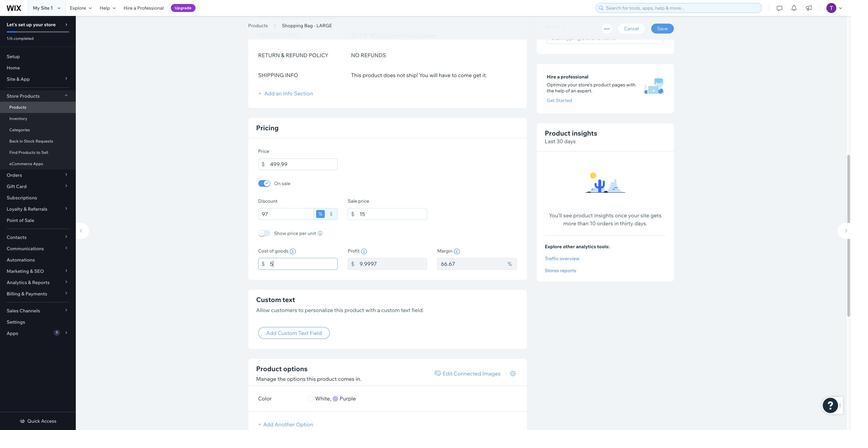 Task type: vqa. For each thing, say whether or not it's contained in the screenshot.
Wix in button
no



Task type: describe. For each thing, give the bounding box(es) containing it.
gift card
[[7, 184, 27, 190]]

get
[[547, 98, 555, 104]]

1 horizontal spatial large
[[339, 14, 380, 29]]

inventory link
[[0, 113, 76, 124]]

marketing
[[7, 269, 29, 275]]

add custom text field button
[[258, 327, 330, 339]]

cost of goods
[[258, 248, 289, 254]]

with inside custom text allow customers to personalize this product with a custom text field.
[[366, 307, 376, 314]]

expert.
[[578, 88, 593, 94]]

products up inventory
[[9, 105, 26, 110]]

once
[[615, 212, 628, 219]]

sales channels
[[7, 308, 40, 314]]

a for professional
[[134, 5, 136, 11]]

quick access button
[[19, 419, 56, 425]]

custom inside button
[[278, 330, 297, 337]]

info for product info
[[286, 32, 299, 38]]

set
[[18, 22, 25, 28]]

connected
[[454, 371, 482, 377]]

home
[[7, 65, 20, 71]]

setup link
[[0, 51, 76, 62]]

hire a professional
[[547, 74, 589, 80]]

an inside optimize your store's product pages with the help of an expert.
[[572, 88, 577, 94]]

shopping bag - large form
[[73, 0, 852, 431]]

a for professional
[[558, 74, 560, 80]]

settings
[[7, 319, 25, 325]]

discount
[[258, 198, 278, 204]]

natural
[[401, 32, 419, 38]]

& for marketing
[[30, 269, 33, 275]]

help button
[[96, 0, 120, 16]]

1/6
[[7, 36, 13, 41]]

product inside custom text allow customers to personalize this product with a custom text field.
[[345, 307, 365, 314]]

product insights last 30 days
[[545, 129, 598, 145]]

add for add another option
[[263, 422, 274, 428]]

field
[[310, 330, 322, 337]]

reports
[[561, 268, 577, 274]]

info for shipping info
[[285, 72, 298, 78]]

shopping down additional info sections
[[282, 23, 304, 29]]

allow
[[256, 307, 270, 314]]

communications
[[7, 246, 44, 252]]

in.
[[356, 376, 362, 383]]

this inside product options manage the options this product comes in.
[[307, 376, 316, 383]]

10
[[590, 220, 596, 227]]

purple
[[340, 396, 356, 402]]

your inside you'll see product insights once your site gets more than 10 orders in thirty days.
[[629, 212, 640, 219]]

0 horizontal spatial -
[[314, 23, 316, 29]]

professional
[[137, 5, 164, 11]]

white
[[316, 396, 330, 402]]

1 horizontal spatial products link
[[245, 22, 271, 29]]

it.
[[483, 72, 488, 78]]

add an info section link
[[258, 90, 313, 97]]

manage
[[256, 376, 277, 383]]

info
[[294, 15, 307, 20]]

0 horizontal spatial 1
[[51, 5, 53, 11]]

field.
[[412, 307, 424, 314]]

& for site
[[16, 76, 20, 82]]

goods
[[275, 248, 289, 254]]

last
[[545, 138, 556, 145]]

in inside sidebar element
[[20, 139, 23, 144]]

& for analytics
[[28, 280, 31, 286]]

you
[[420, 72, 429, 78]]

stores
[[545, 268, 560, 274]]

0 horizontal spatial %
[[319, 211, 323, 217]]

pages
[[612, 82, 626, 88]]

contacts button
[[0, 232, 76, 243]]

explore for explore
[[70, 5, 86, 11]]

in inside you'll see product insights once your site gets more than 10 orders in thirty days.
[[615, 220, 619, 227]]

than
[[578, 220, 589, 227]]

0 horizontal spatial apps
[[7, 331, 18, 337]]

stores reports link
[[545, 268, 666, 274]]

orders button
[[0, 170, 76, 181]]

site & app button
[[0, 74, 76, 85]]

0 vertical spatial options
[[284, 365, 308, 373]]

products up ecommerce apps
[[18, 150, 36, 155]]

subscriptions
[[7, 195, 37, 201]]

reports
[[32, 280, 50, 286]]

other
[[563, 244, 575, 250]]

1 inside sidebar element
[[56, 331, 58, 335]]

no
[[351, 52, 360, 58]]

products inside shopping bag - large form
[[248, 23, 268, 29]]

insights inside you'll see product insights once your site gets more than 10 orders in thirty days.
[[595, 212, 614, 219]]

on
[[274, 181, 281, 187]]

0 vertical spatial text
[[283, 296, 295, 304]]

traffic overview link
[[545, 256, 666, 262]]

return
[[258, 52, 280, 58]]

unit
[[308, 230, 316, 236]]

upgrade button
[[171, 4, 196, 12]]

hire for hire a professional
[[547, 74, 557, 80]]

sidebar element
[[0, 16, 76, 431]]

show
[[274, 230, 287, 236]]

info tooltip image for margin
[[454, 249, 460, 255]]

days.
[[635, 220, 648, 227]]

tools:
[[598, 244, 610, 250]]

find products to sell
[[9, 150, 48, 155]]

categories link
[[0, 124, 76, 136]]

1 horizontal spatial -
[[332, 14, 336, 29]]

1 horizontal spatial apps
[[33, 161, 43, 166]]

let's set up your store
[[7, 22, 56, 28]]

this
[[351, 72, 362, 78]]

& for return
[[281, 52, 285, 58]]

product options manage the options this product comes in.
[[256, 365, 362, 383]]

cancel button
[[619, 24, 646, 34]]

flavors
[[420, 32, 437, 38]]

contacts
[[7, 235, 27, 241]]

store's
[[579, 82, 593, 88]]

product inside you'll see product insights once your site gets more than 10 orders in thirty days.
[[574, 212, 594, 219]]

requests
[[36, 139, 53, 144]]

info tooltip image for cost of goods
[[290, 249, 296, 255]]

app
[[21, 76, 30, 82]]

bag
[[370, 32, 382, 38]]

with inside optimize your store's product pages with the help of an expert.
[[627, 82, 636, 88]]

,
[[330, 396, 332, 402]]

days
[[565, 138, 576, 145]]

images
[[483, 371, 501, 377]]

price for show
[[288, 230, 299, 236]]

back
[[9, 139, 19, 144]]

point of sale link
[[0, 215, 76, 226]]

on sale
[[274, 181, 291, 187]]

show price per unit
[[274, 230, 316, 236]]

refunds
[[361, 52, 386, 58]]

of for cost of goods
[[270, 248, 274, 254]]

products inside popup button
[[20, 93, 40, 99]]

per
[[300, 230, 307, 236]]

site inside dropdown button
[[7, 76, 15, 82]]

Search for tools, apps, help & more... field
[[605, 3, 760, 13]]

sale inside sidebar element
[[25, 218, 34, 224]]

0 horizontal spatial products link
[[0, 102, 76, 113]]



Task type: locate. For each thing, give the bounding box(es) containing it.
1 vertical spatial sale
[[25, 218, 34, 224]]

0 vertical spatial hire
[[124, 5, 133, 11]]

seo
[[34, 269, 44, 275]]

thirty
[[621, 220, 634, 227]]

1 horizontal spatial to
[[299, 307, 304, 314]]

an left info
[[276, 90, 282, 97]]

products
[[248, 23, 268, 29], [20, 93, 40, 99], [9, 105, 26, 110], [18, 150, 36, 155]]

info tooltip image right margin
[[454, 249, 460, 255]]

price
[[258, 148, 269, 154]]

get started link
[[547, 98, 573, 104]]

add inside button
[[266, 330, 277, 337]]

add down shipping
[[265, 90, 275, 97]]

automations
[[7, 257, 35, 263]]

automations link
[[0, 255, 76, 266]]

a inside hire a professional link
[[134, 5, 136, 11]]

an left expert. on the top right of page
[[572, 88, 577, 94]]

a up "optimize"
[[558, 74, 560, 80]]

add inside add another option button
[[263, 422, 274, 428]]

point of sale
[[7, 218, 34, 224]]

come
[[458, 72, 472, 78]]

1 right my
[[51, 5, 53, 11]]

0 vertical spatial price
[[359, 198, 369, 204]]

1 vertical spatial products link
[[0, 102, 76, 113]]

2 horizontal spatial your
[[629, 212, 640, 219]]

site down home
[[7, 76, 15, 82]]

1 info tooltip image from the left
[[290, 249, 296, 255]]

0 vertical spatial add
[[265, 90, 275, 97]]

insights
[[572, 129, 598, 138], [595, 212, 614, 219]]

1 vertical spatial apps
[[7, 331, 18, 337]]

& right billing
[[21, 291, 24, 297]]

you'll see product insights once your site gets more than 10 orders in thirty days.
[[550, 212, 662, 227]]

product for product insights
[[545, 129, 571, 138]]

0 horizontal spatial with
[[366, 307, 376, 314]]

0 horizontal spatial this
[[307, 376, 316, 383]]

info down additional info sections
[[286, 32, 299, 38]]

products right store
[[20, 93, 40, 99]]

bag
[[307, 14, 330, 29], [305, 23, 313, 29]]

0 horizontal spatial your
[[33, 22, 43, 28]]

gift
[[7, 184, 15, 190]]

have
[[439, 72, 451, 78]]

1 vertical spatial to
[[36, 150, 40, 155]]

0 vertical spatial this
[[335, 307, 344, 314]]

a left professional
[[134, 5, 136, 11]]

2 vertical spatial of
[[270, 248, 274, 254]]

this up the white
[[307, 376, 316, 383]]

add for add custom text field
[[266, 330, 277, 337]]

& inside analytics & reports dropdown button
[[28, 280, 31, 286]]

of right the cost
[[270, 248, 274, 254]]

1 vertical spatial explore
[[545, 244, 562, 250]]

of
[[566, 88, 571, 94], [19, 218, 24, 224], [270, 248, 274, 254]]

the
[[547, 88, 555, 94], [278, 376, 286, 383]]

0 vertical spatial your
[[33, 22, 43, 28]]

upgrade
[[175, 5, 192, 10]]

orders
[[7, 172, 22, 178]]

1 vertical spatial the
[[278, 376, 286, 383]]

quick
[[27, 419, 40, 425]]

text up customers
[[283, 296, 295, 304]]

info
[[286, 32, 299, 38], [285, 72, 298, 78]]

store products button
[[0, 91, 76, 102]]

your down professional
[[568, 82, 578, 88]]

0 horizontal spatial explore
[[70, 5, 86, 11]]

0 vertical spatial in
[[20, 139, 23, 144]]

2 horizontal spatial info tooltip image
[[454, 249, 460, 255]]

& right the return
[[281, 52, 285, 58]]

the right manage
[[278, 376, 286, 383]]

add down allow
[[266, 330, 277, 337]]

1 horizontal spatial 1
[[56, 331, 58, 335]]

1 horizontal spatial site
[[41, 5, 50, 11]]

text
[[283, 296, 295, 304], [401, 307, 411, 314]]

info tooltip image
[[290, 249, 296, 255], [361, 249, 367, 255], [454, 249, 460, 255]]

the inside product options manage the options this product comes in.
[[278, 376, 286, 383]]

ecommerce apps link
[[0, 158, 76, 170]]

brand
[[547, 24, 560, 30]]

optimize your store's product pages with the help of an expert.
[[547, 82, 636, 94]]

1 vertical spatial price
[[288, 230, 299, 236]]

0 vertical spatial of
[[566, 88, 571, 94]]

custom left text
[[278, 330, 297, 337]]

1 vertical spatial a
[[558, 74, 560, 80]]

1/6 completed
[[7, 36, 34, 41]]

loyalty & referrals
[[7, 206, 47, 212]]

hire right help button
[[124, 5, 133, 11]]

explore inside shopping bag - large form
[[545, 244, 562, 250]]

analytics
[[7, 280, 27, 286]]

1 vertical spatial product
[[256, 365, 282, 373]]

0 horizontal spatial of
[[19, 218, 24, 224]]

products link down store products
[[0, 102, 76, 113]]

1 horizontal spatial sale
[[348, 198, 358, 204]]

policy
[[309, 52, 329, 58]]

0 horizontal spatial sale
[[25, 218, 34, 224]]

0 vertical spatial with
[[627, 82, 636, 88]]

1 vertical spatial your
[[568, 82, 578, 88]]

with left custom at the left bottom
[[366, 307, 376, 314]]

2 horizontal spatial a
[[558, 74, 560, 80]]

1 vertical spatial this
[[307, 376, 316, 383]]

2 vertical spatial your
[[629, 212, 640, 219]]

0 horizontal spatial site
[[7, 76, 15, 82]]

insights up days
[[572, 129, 598, 138]]

$ text field
[[360, 208, 428, 220]]

to right the have
[[452, 72, 457, 78]]

sales channels button
[[0, 305, 76, 317]]

1 vertical spatial site
[[7, 76, 15, 82]]

price for sale
[[359, 198, 369, 204]]

shopping up product info
[[248, 14, 305, 29]]

1 horizontal spatial a
[[378, 307, 380, 314]]

insights up orders
[[595, 212, 614, 219]]

comes
[[338, 376, 355, 383]]

0 horizontal spatial a
[[134, 5, 136, 11]]

explore left help
[[70, 5, 86, 11]]

of for point of sale
[[19, 218, 24, 224]]

& inside shopping bag - large form
[[281, 52, 285, 58]]

& inside marketing & seo dropdown button
[[30, 269, 33, 275]]

explore
[[70, 5, 86, 11], [545, 244, 562, 250]]

of right help
[[566, 88, 571, 94]]

store
[[7, 93, 19, 99]]

0 vertical spatial info
[[286, 32, 299, 38]]

1 vertical spatial 1
[[56, 331, 58, 335]]

0 vertical spatial the
[[547, 88, 555, 94]]

back in stock requests link
[[0, 136, 76, 147]]

0 horizontal spatial info tooltip image
[[290, 249, 296, 255]]

ecommerce apps
[[9, 161, 43, 166]]

1 horizontal spatial hire
[[547, 74, 557, 80]]

in down once
[[615, 220, 619, 227]]

& inside site & app dropdown button
[[16, 76, 20, 82]]

professional
[[561, 74, 589, 80]]

cancel
[[625, 26, 640, 32]]

1 horizontal spatial in
[[615, 220, 619, 227]]

%
[[319, 211, 323, 217], [508, 261, 512, 267]]

large up the x
[[339, 14, 380, 29]]

ecommerce
[[9, 161, 32, 166]]

back in stock requests
[[9, 139, 53, 144]]

1 horizontal spatial this
[[335, 307, 344, 314]]

explore up the traffic on the right of the page
[[545, 244, 562, 250]]

info tooltip image right goods
[[290, 249, 296, 255]]

a inside custom text allow customers to personalize this product with a custom text field.
[[378, 307, 380, 314]]

no refunds
[[351, 52, 386, 58]]

categories
[[9, 127, 30, 132]]

info tooltip image right profit
[[361, 249, 367, 255]]

the left help
[[547, 88, 555, 94]]

started
[[556, 98, 573, 104]]

& for loyalty
[[24, 206, 27, 212]]

text left field.
[[401, 307, 411, 314]]

0 horizontal spatial product
[[256, 365, 282, 373]]

traffic overview
[[545, 256, 580, 262]]

info tooltip image for profit
[[361, 249, 367, 255]]

the inside optimize your store's product pages with the help of an expert.
[[547, 88, 555, 94]]

2 horizontal spatial to
[[452, 72, 457, 78]]

1 vertical spatial insights
[[595, 212, 614, 219]]

0 vertical spatial site
[[41, 5, 50, 11]]

1 vertical spatial text
[[401, 307, 411, 314]]

1 horizontal spatial info tooltip image
[[361, 249, 367, 255]]

inventory
[[9, 116, 27, 121]]

stores reports
[[545, 268, 577, 274]]

edit connected images
[[443, 371, 501, 377]]

1
[[51, 5, 53, 11], [56, 331, 58, 335]]

shipping info
[[258, 72, 298, 78]]

0 vertical spatial insights
[[572, 129, 598, 138]]

0 vertical spatial product
[[545, 129, 571, 138]]

price up $ text box
[[359, 198, 369, 204]]

0 horizontal spatial text
[[283, 296, 295, 304]]

0 vertical spatial custom
[[256, 296, 281, 304]]

customers
[[271, 307, 297, 314]]

1 horizontal spatial of
[[270, 248, 274, 254]]

a left custom at the left bottom
[[378, 307, 380, 314]]

2 vertical spatial a
[[378, 307, 380, 314]]

up
[[26, 22, 32, 28]]

1 horizontal spatial explore
[[545, 244, 562, 250]]

custom up allow
[[256, 296, 281, 304]]

3 info tooltip image from the left
[[454, 249, 460, 255]]

8"
[[364, 32, 369, 38]]

1 vertical spatial custom
[[278, 330, 297, 337]]

to inside sidebar element
[[36, 150, 40, 155]]

this inside custom text allow customers to personalize this product with a custom text field.
[[335, 307, 344, 314]]

of inside sidebar element
[[19, 218, 24, 224]]

0 vertical spatial explore
[[70, 5, 86, 11]]

1 horizontal spatial an
[[572, 88, 577, 94]]

product inside product options manage the options this product comes in.
[[256, 365, 282, 373]]

your up thirty
[[629, 212, 640, 219]]

sale
[[282, 181, 291, 187]]

price
[[359, 198, 369, 204], [288, 230, 299, 236]]

get started
[[547, 98, 573, 104]]

0 horizontal spatial in
[[20, 139, 23, 144]]

site right my
[[41, 5, 50, 11]]

0 horizontal spatial large
[[317, 23, 332, 29]]

optimize
[[547, 82, 567, 88]]

& inside loyalty & referrals popup button
[[24, 206, 27, 212]]

edit option link image
[[435, 371, 442, 377]]

loyalty
[[7, 206, 23, 212]]

apps down settings
[[7, 331, 18, 337]]

hire inside shopping bag - large form
[[547, 74, 557, 80]]

quick access
[[27, 419, 56, 425]]

of inside optimize your store's product pages with the help of an expert.
[[566, 88, 571, 94]]

2 info tooltip image from the left
[[361, 249, 367, 255]]

point
[[7, 218, 18, 224]]

this right personalize
[[335, 307, 344, 314]]

in
[[20, 139, 23, 144], [615, 220, 619, 227]]

find products to sell link
[[0, 147, 76, 158]]

to
[[452, 72, 457, 78], [36, 150, 40, 155], [299, 307, 304, 314]]

you'll
[[550, 212, 563, 219]]

insights inside product insights last 30 days
[[572, 129, 598, 138]]

1 vertical spatial of
[[19, 218, 24, 224]]

section
[[294, 90, 313, 97]]

in right back
[[20, 139, 23, 144]]

your inside sidebar element
[[33, 22, 43, 28]]

your inside optimize your store's product pages with the help of an expert.
[[568, 82, 578, 88]]

save
[[658, 26, 668, 32]]

12" x 8" bag  cotton  natural flavors
[[351, 32, 437, 38]]

0 vertical spatial a
[[134, 5, 136, 11]]

& right loyalty
[[24, 206, 27, 212]]

sales
[[7, 308, 19, 314]]

0 horizontal spatial price
[[288, 230, 299, 236]]

1 horizontal spatial price
[[359, 198, 369, 204]]

1 horizontal spatial product
[[545, 129, 571, 138]]

Start typing a brand name field
[[550, 32, 662, 44]]

site
[[641, 212, 650, 219]]

large down sections
[[317, 23, 332, 29]]

loyalty & referrals button
[[0, 204, 76, 215]]

1 vertical spatial add
[[266, 330, 277, 337]]

1 horizontal spatial text
[[401, 307, 411, 314]]

bag right info
[[307, 14, 330, 29]]

add custom text field
[[266, 330, 322, 337]]

to right customers
[[299, 307, 304, 314]]

communications button
[[0, 243, 76, 255]]

0 vertical spatial %
[[319, 211, 323, 217]]

custom
[[382, 307, 400, 314]]

0 vertical spatial products link
[[245, 22, 271, 29]]

more
[[564, 220, 577, 227]]

hire up "optimize"
[[547, 74, 557, 80]]

0 horizontal spatial an
[[276, 90, 282, 97]]

explore for explore other analytics tools:
[[545, 244, 562, 250]]

product inside optimize your store's product pages with the help of an expert.
[[594, 82, 611, 88]]

product up 30 on the right top
[[545, 129, 571, 138]]

& inside billing & payments popup button
[[21, 291, 24, 297]]

custom inside custom text allow customers to personalize this product with a custom text field.
[[256, 296, 281, 304]]

2 vertical spatial to
[[299, 307, 304, 314]]

None text field
[[258, 208, 314, 220], [438, 258, 505, 270], [258, 208, 314, 220], [438, 258, 505, 270]]

analytics & reports
[[7, 280, 50, 286]]

apps
[[33, 161, 43, 166], [7, 331, 18, 337]]

product
[[545, 129, 571, 138], [256, 365, 282, 373]]

1 vertical spatial %
[[508, 261, 512, 267]]

1 horizontal spatial %
[[508, 261, 512, 267]]

site
[[41, 5, 50, 11], [7, 76, 15, 82]]

1 horizontal spatial your
[[568, 82, 578, 88]]

product for product options
[[256, 365, 282, 373]]

to inside custom text allow customers to personalize this product with a custom text field.
[[299, 307, 304, 314]]

add left another
[[263, 422, 274, 428]]

0 vertical spatial 1
[[51, 5, 53, 11]]

add for add an info section
[[265, 90, 275, 97]]

will
[[430, 72, 438, 78]]

0 vertical spatial apps
[[33, 161, 43, 166]]

my
[[33, 5, 40, 11]]

& for billing
[[21, 291, 24, 297]]

sale inside shopping bag - large form
[[348, 198, 358, 204]]

price left per
[[288, 230, 299, 236]]

product up manage
[[256, 365, 282, 373]]

1 vertical spatial in
[[615, 220, 619, 227]]

products up product
[[248, 23, 268, 29]]

2 horizontal spatial of
[[566, 88, 571, 94]]

shipping
[[258, 72, 284, 78]]

0 horizontal spatial to
[[36, 150, 40, 155]]

0 vertical spatial sale
[[348, 198, 358, 204]]

1 vertical spatial hire
[[547, 74, 557, 80]]

1 down settings link
[[56, 331, 58, 335]]

0 vertical spatial to
[[452, 72, 457, 78]]

& left reports at the bottom
[[28, 280, 31, 286]]

card
[[16, 184, 27, 190]]

& left seo
[[30, 269, 33, 275]]

product inside product insights last 30 days
[[545, 129, 571, 138]]

to left sell
[[36, 150, 40, 155]]

2 vertical spatial add
[[263, 422, 274, 428]]

bag down info
[[305, 23, 313, 29]]

1 vertical spatial with
[[366, 307, 376, 314]]

1 horizontal spatial the
[[547, 88, 555, 94]]

products link up product
[[245, 22, 271, 29]]

hire for hire a professional
[[124, 5, 133, 11]]

product inside product options manage the options this product comes in.
[[317, 376, 337, 383]]

add
[[265, 90, 275, 97], [266, 330, 277, 337], [263, 422, 274, 428]]

pricing
[[256, 124, 279, 132]]

info up the add an info section
[[285, 72, 298, 78]]

an
[[572, 88, 577, 94], [276, 90, 282, 97]]

text
[[299, 330, 309, 337]]

apps down find products to sell link
[[33, 161, 43, 166]]

return & refund policy
[[258, 52, 329, 58]]

& left app
[[16, 76, 20, 82]]

None text field
[[270, 158, 338, 170], [270, 258, 338, 270], [360, 258, 428, 270], [270, 158, 338, 170], [270, 258, 338, 270], [360, 258, 428, 270]]

of right point
[[19, 218, 24, 224]]

gets
[[651, 212, 662, 219]]

your right up
[[33, 22, 43, 28]]

1 vertical spatial options
[[287, 376, 306, 383]]

with right pages
[[627, 82, 636, 88]]



